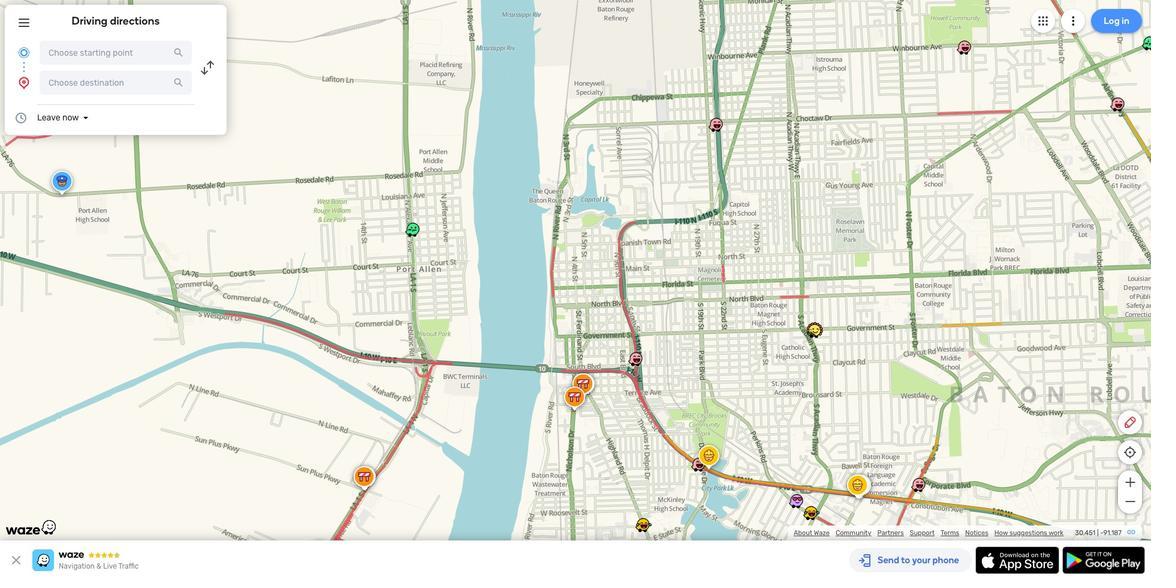 Task type: describe. For each thing, give the bounding box(es) containing it.
about waze community partners support terms notices how suggestions work
[[794, 530, 1064, 537]]

navigation & live traffic
[[59, 563, 139, 571]]

notices
[[966, 530, 989, 537]]

about waze link
[[794, 530, 830, 537]]

current location image
[[17, 46, 31, 60]]

partners
[[878, 530, 904, 537]]

location image
[[17, 76, 31, 90]]

x image
[[9, 554, 23, 568]]

notices link
[[966, 530, 989, 537]]

terms link
[[941, 530, 960, 537]]

community
[[836, 530, 872, 537]]

Choose starting point text field
[[40, 41, 192, 65]]

now
[[62, 113, 79, 123]]

link image
[[1127, 528, 1137, 537]]

30.451 | -91.187
[[1076, 530, 1122, 537]]

terms
[[941, 530, 960, 537]]

30.451
[[1076, 530, 1096, 537]]

leave
[[37, 113, 60, 123]]

91.187
[[1104, 530, 1122, 537]]

zoom out image
[[1123, 495, 1138, 509]]

suggestions
[[1010, 530, 1048, 537]]

how
[[995, 530, 1008, 537]]

Choose destination text field
[[40, 71, 192, 95]]

driving
[[72, 14, 108, 28]]

traffic
[[118, 563, 139, 571]]

waze
[[814, 530, 830, 537]]

pencil image
[[1123, 416, 1138, 430]]

community link
[[836, 530, 872, 537]]

work
[[1049, 530, 1064, 537]]

zoom in image
[[1123, 476, 1138, 490]]



Task type: vqa. For each thing, say whether or not it's contained in the screenshot.
leftmost The
no



Task type: locate. For each thing, give the bounding box(es) containing it.
-
[[1101, 530, 1104, 537]]

clock image
[[14, 111, 28, 125]]

about
[[794, 530, 813, 537]]

&
[[96, 563, 101, 571]]

live
[[103, 563, 117, 571]]

how suggestions work link
[[995, 530, 1064, 537]]

|
[[1098, 530, 1099, 537]]

directions
[[110, 14, 160, 28]]

navigation
[[59, 563, 95, 571]]

driving directions
[[72, 14, 160, 28]]

support link
[[910, 530, 935, 537]]

support
[[910, 530, 935, 537]]

leave now
[[37, 113, 79, 123]]

partners link
[[878, 530, 904, 537]]



